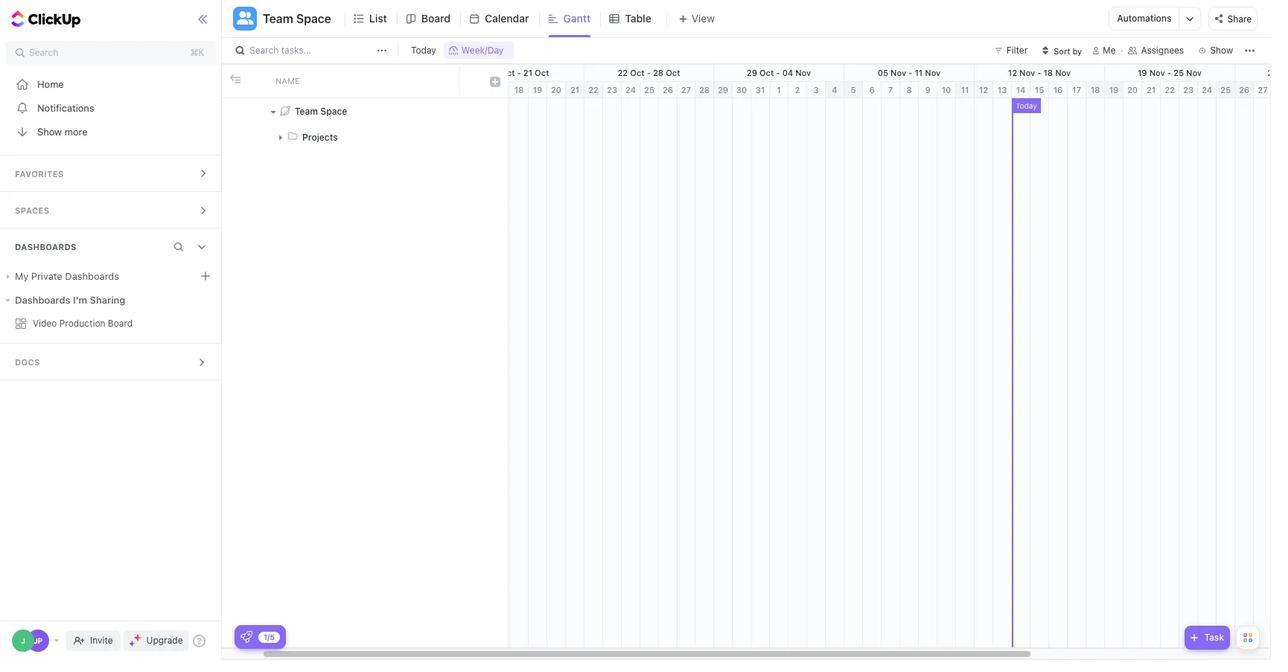 Task type: vqa. For each thing, say whether or not it's contained in the screenshot.
tree within the Sidebar navigation
no



Task type: locate. For each thing, give the bounding box(es) containing it.
1 horizontal spatial 17 element
[[1068, 82, 1087, 98]]

27 down 26 nov - 02 dec "element" on the right top
[[1258, 85, 1268, 95]]

20 element
[[547, 82, 566, 98], [1124, 82, 1142, 98]]

1 horizontal spatial 20 element
[[1124, 82, 1142, 98]]

1 23 from the left
[[607, 85, 617, 95]]

0 horizontal spatial 19 element
[[529, 82, 547, 98]]

17
[[496, 85, 505, 95], [1073, 85, 1081, 95]]

29 oct - 04 nov element
[[714, 65, 845, 81]]

calendar
[[485, 12, 529, 25]]

1 vertical spatial show
[[37, 125, 62, 137]]

1 horizontal spatial 24 element
[[1198, 82, 1217, 98]]

0 vertical spatial board
[[421, 12, 451, 25]]

20 down 19 nov - 25 nov
[[1128, 85, 1138, 95]]

24 element
[[622, 82, 641, 98], [1198, 82, 1217, 98]]

name column header
[[267, 65, 460, 98]]

26 down 26 nov - 02 dec "element" on the right top
[[1239, 85, 1250, 95]]

29 element
[[714, 82, 733, 98]]

11
[[915, 68, 923, 77], [961, 85, 969, 95]]

1 horizontal spatial today
[[1016, 101, 1037, 110]]

tasks...
[[281, 45, 311, 56]]

nov right the 04
[[796, 68, 811, 77]]

15 down the calendar
[[489, 68, 498, 77]]

0 horizontal spatial show
[[37, 125, 62, 137]]

27 element
[[678, 82, 696, 98], [1254, 82, 1271, 98]]

17 element right 16
[[1068, 82, 1087, 98]]

2 horizontal spatial 22
[[1165, 85, 1175, 95]]

22 element down 22 oct - 28 oct element
[[585, 82, 603, 98]]

2 24 from the left
[[1202, 85, 1213, 95]]

1 horizontal spatial 19
[[1109, 85, 1119, 95]]

0 horizontal spatial search
[[29, 47, 58, 58]]

1 horizontal spatial 23 element
[[1180, 82, 1198, 98]]

dashboards
[[65, 270, 119, 282]]

 image
[[490, 77, 500, 87]]

21 down 15 oct - 21 oct element
[[570, 85, 580, 95]]

show more
[[37, 125, 88, 137]]

1 vertical spatial space
[[320, 105, 347, 117]]

20 for first "20" element from the right
[[1128, 85, 1138, 95]]

19 down assignees "button"
[[1138, 68, 1147, 77]]

0 vertical spatial space
[[296, 12, 331, 25]]

0 horizontal spatial 12
[[979, 85, 988, 95]]

dashboards up video
[[15, 294, 70, 306]]

29 up '31'
[[747, 68, 757, 77]]

30 element
[[733, 82, 751, 98]]

1 horizontal spatial team
[[295, 105, 318, 117]]

team space up projects on the left top of page
[[295, 105, 347, 117]]

19 element
[[529, 82, 547, 98], [1105, 82, 1124, 98]]

1 dashboards from the top
[[15, 242, 76, 252]]

1 horizontal spatial search
[[249, 45, 279, 56]]

2 17 from the left
[[1073, 85, 1081, 95]]

1 horizontal spatial 11
[[961, 85, 969, 95]]

board
[[421, 12, 451, 25], [108, 318, 133, 329]]

2 17 element from the left
[[1068, 82, 1087, 98]]

12 nov - 18 nov element
[[975, 65, 1105, 81]]

0 vertical spatial dashboards
[[15, 242, 76, 252]]

space up the search tasks... text field
[[296, 12, 331, 25]]

2 26 element from the left
[[1236, 82, 1254, 98]]

1 nov from the left
[[796, 68, 811, 77]]

5
[[851, 85, 856, 95]]

0 horizontal spatial 22 element
[[585, 82, 603, 98]]

18 down 15 oct - 21 oct element
[[514, 85, 524, 95]]

1 oct from the left
[[501, 68, 515, 77]]

26 element down 22 oct - 28 oct element
[[659, 82, 678, 98]]

24 element down 22 oct - 28 oct
[[622, 82, 641, 98]]

- down calendar link
[[517, 68, 521, 77]]

0 horizontal spatial 27
[[681, 85, 691, 95]]

17 element
[[492, 82, 510, 98], [1068, 82, 1087, 98]]

0 horizontal spatial 20 element
[[547, 82, 566, 98]]

2 column header from the left
[[244, 65, 267, 98]]

22 element down the 19 nov - 25 nov element
[[1161, 82, 1180, 98]]

6
[[869, 85, 875, 95]]

search inside sidebar navigation
[[29, 47, 58, 58]]

column header
[[222, 65, 244, 98], [244, 65, 267, 98], [460, 65, 483, 98], [483, 65, 508, 98]]

automations button
[[1110, 7, 1179, 30]]

17 element down the 15 oct - 21 oct at the left of page
[[492, 82, 510, 98]]

1 - from the left
[[517, 68, 521, 77]]

0 horizontal spatial 23
[[607, 85, 617, 95]]

oct for 22
[[630, 68, 645, 77]]

27 for second 27 element from the left
[[1258, 85, 1268, 95]]

23 element down 22 oct - 28 oct
[[603, 82, 622, 98]]

25 element down 26 nov - 02 dec "element" on the right top
[[1217, 82, 1236, 98]]

⌘k
[[190, 47, 204, 58]]

1 horizontal spatial 22
[[618, 68, 628, 77]]

space inside team space cell
[[320, 105, 347, 117]]

18
[[1044, 68, 1053, 77], [514, 85, 524, 95], [1091, 85, 1100, 95]]

0 horizontal spatial 20
[[551, 85, 562, 95]]

11 element
[[956, 82, 975, 98]]

18 element right 16 element
[[1087, 82, 1105, 98]]

1 horizontal spatial 22 element
[[1161, 82, 1180, 98]]

nov up 9
[[925, 68, 941, 77]]

0 horizontal spatial 17 element
[[492, 82, 510, 98]]

show left more
[[37, 125, 62, 137]]

nov up 14
[[1020, 68, 1035, 77]]

24
[[626, 85, 636, 95], [1202, 85, 1213, 95]]

31 element
[[751, 82, 770, 98]]

team space
[[263, 12, 331, 25], [295, 105, 347, 117]]

29 right "28" element
[[718, 85, 728, 95]]

j
[[21, 637, 25, 646]]

spaces
[[15, 206, 50, 215]]

0 horizontal spatial 29
[[718, 85, 728, 95]]

21
[[523, 68, 533, 77], [570, 85, 580, 95], [1147, 85, 1156, 95]]

22 down table
[[618, 68, 628, 77]]

1 vertical spatial 12
[[979, 85, 988, 95]]

2 22 element from the left
[[1161, 82, 1180, 98]]

1 23 element from the left
[[603, 82, 622, 98]]

video production board
[[33, 318, 133, 329]]

1 horizontal spatial 25 element
[[1217, 82, 1236, 98]]

23 element down the 19 nov - 25 nov element
[[1180, 82, 1198, 98]]

26
[[663, 85, 673, 95], [1239, 85, 1250, 95]]

20
[[551, 85, 562, 95], [1128, 85, 1138, 95]]

25 down 22 oct - 28 oct element
[[644, 85, 655, 95]]

- left the 04
[[776, 68, 780, 77]]

18 element down 15 oct - 21 oct element
[[510, 82, 529, 98]]

15 for 15
[[1035, 85, 1044, 95]]

05 nov - 11 nov
[[878, 68, 941, 77]]

26 element down 26 nov - 02 dec "element" on the right top
[[1236, 82, 1254, 98]]

0 vertical spatial today
[[411, 45, 436, 56]]

1 horizontal spatial 27 element
[[1254, 82, 1271, 98]]

nov down show dropdown button
[[1186, 68, 1202, 77]]

row group containing team space
[[222, 98, 508, 648]]

0 horizontal spatial 26 element
[[659, 82, 678, 98]]

name row
[[222, 65, 508, 98]]

23 down 22 oct - 28 oct element
[[607, 85, 617, 95]]

today down board link
[[411, 45, 436, 56]]

26 down 22 oct - 28 oct element
[[663, 85, 673, 95]]

notifications
[[37, 102, 94, 114]]

0 horizontal spatial board
[[108, 318, 133, 329]]

sidebar navigation
[[0, 0, 225, 661]]

show for show more
[[37, 125, 62, 137]]

17 down the 15 oct - 21 oct at the left of page
[[496, 85, 505, 95]]

0 horizontal spatial 24
[[626, 85, 636, 95]]

nov right 05
[[891, 68, 906, 77]]

favorites button
[[0, 156, 222, 191]]

15 down 12 nov - 18 nov element at top
[[1035, 85, 1044, 95]]

nov up 16
[[1055, 68, 1071, 77]]

20 element down 15 oct - 21 oct element
[[547, 82, 566, 98]]

board up today button
[[421, 12, 451, 25]]

25 element down 22 oct - 28 oct element
[[641, 82, 659, 98]]

1 vertical spatial today
[[1016, 101, 1037, 110]]

22 down 22 oct - 28 oct element
[[588, 85, 599, 95]]

oct
[[501, 68, 515, 77], [535, 68, 549, 77], [630, 68, 645, 77], [666, 68, 680, 77], [760, 68, 774, 77]]

15
[[489, 68, 498, 77], [1035, 85, 1044, 95]]

0 horizontal spatial 25 element
[[641, 82, 659, 98]]

show for show
[[1210, 45, 1233, 56]]

1 26 element from the left
[[659, 82, 678, 98]]

sort
[[1054, 46, 1070, 55]]

view
[[692, 12, 715, 25]]

0 horizontal spatial 25
[[644, 85, 655, 95]]

board down sharing in the top of the page
[[108, 318, 133, 329]]

board link
[[421, 0, 457, 37]]

10 element
[[938, 82, 956, 98]]

- up 8 in the right top of the page
[[909, 68, 913, 77]]

21 down calendar link
[[523, 68, 533, 77]]

- up 15 element
[[1038, 68, 1042, 77]]

1 horizontal spatial 25
[[1174, 68, 1184, 77]]

0 horizontal spatial 19
[[533, 85, 542, 95]]

5 nov from the left
[[1055, 68, 1071, 77]]

task
[[1205, 632, 1224, 643]]

share
[[1228, 13, 1252, 24]]

team up projects on the left top of page
[[295, 105, 318, 117]]

search for search
[[29, 47, 58, 58]]

1 25 element from the left
[[641, 82, 659, 98]]

1 17 element from the left
[[492, 82, 510, 98]]

0 horizontal spatial 18 element
[[510, 82, 529, 98]]

team space up "tasks..."
[[263, 12, 331, 25]]

0 horizontal spatial 21
[[523, 68, 533, 77]]

0 horizontal spatial 24 element
[[622, 82, 641, 98]]

 image inside column header
[[490, 77, 500, 87]]

production
[[59, 318, 105, 329]]

4 oct from the left
[[666, 68, 680, 77]]

15 inside 15 oct - 21 oct element
[[489, 68, 498, 77]]

18 up 15 element
[[1044, 68, 1053, 77]]

0 horizontal spatial 21 element
[[566, 82, 585, 98]]

19 down 15 oct - 21 oct element
[[533, 85, 542, 95]]

25
[[1174, 68, 1184, 77], [644, 85, 655, 95], [1221, 85, 1231, 95]]

28 down table link
[[653, 68, 664, 77]]

28 left 29 element
[[699, 85, 710, 95]]

today
[[411, 45, 436, 56], [1016, 101, 1037, 110]]

22 element
[[585, 82, 603, 98], [1161, 82, 1180, 98]]

12 element
[[975, 82, 994, 98]]

23 down the 19 nov - 25 nov element
[[1183, 85, 1194, 95]]

show down share button
[[1210, 45, 1233, 56]]

15 oct - 21 oct
[[489, 68, 549, 77]]

team space cell
[[267, 98, 460, 124]]

- down assignees
[[1168, 68, 1172, 77]]

18 right 16 element
[[1091, 85, 1100, 95]]

24 element down show dropdown button
[[1198, 82, 1217, 98]]

2 nov from the left
[[891, 68, 906, 77]]

1 vertical spatial board
[[108, 318, 133, 329]]

21 down 19 nov - 25 nov
[[1147, 85, 1156, 95]]

1 17 from the left
[[496, 85, 505, 95]]

2 horizontal spatial 18
[[1091, 85, 1100, 95]]

16 element
[[1049, 82, 1068, 98]]

1 horizontal spatial 29
[[747, 68, 757, 77]]

27 element left 29 element
[[678, 82, 696, 98]]

1
[[777, 85, 781, 95]]

1 horizontal spatial 21 element
[[1142, 82, 1161, 98]]

2 24 element from the left
[[1198, 82, 1217, 98]]

28 element
[[696, 82, 714, 98]]

row group
[[222, 98, 508, 648]]

1 vertical spatial 28
[[699, 85, 710, 95]]

2 26 from the left
[[1239, 85, 1250, 95]]

dashboards for dashboards i'm sharing
[[15, 294, 70, 306]]

0 vertical spatial team
[[263, 12, 293, 25]]

1 column header from the left
[[222, 65, 244, 98]]

19 element down 15 oct - 21 oct element
[[529, 82, 547, 98]]

1 horizontal spatial show
[[1210, 45, 1233, 56]]

0 horizontal spatial team
[[263, 12, 293, 25]]

dashboards for dashboards
[[15, 242, 76, 252]]

private
[[31, 270, 62, 282]]

12 right 11 element
[[979, 85, 988, 95]]

today down 14 element
[[1016, 101, 1037, 110]]

- for 28
[[647, 68, 651, 77]]

0 vertical spatial show
[[1210, 45, 1233, 56]]

15 for 15 oct - 21 oct
[[489, 68, 498, 77]]

dashboards
[[15, 242, 76, 252], [15, 294, 70, 306]]

0 horizontal spatial 11
[[915, 68, 923, 77]]

3 oct from the left
[[630, 68, 645, 77]]

nov down assignees "button"
[[1150, 68, 1165, 77]]

20 element down 19 nov - 25 nov
[[1124, 82, 1142, 98]]

more
[[65, 125, 88, 137]]

25 down show dropdown button
[[1221, 85, 1231, 95]]

2 horizontal spatial 25
[[1221, 85, 1231, 95]]

2 20 from the left
[[1128, 85, 1138, 95]]

-
[[517, 68, 521, 77], [647, 68, 651, 77], [776, 68, 780, 77], [909, 68, 913, 77], [1038, 68, 1042, 77], [1168, 68, 1172, 77]]

0 horizontal spatial 15
[[489, 68, 498, 77]]

3 - from the left
[[776, 68, 780, 77]]

1 horizontal spatial 12
[[1008, 68, 1017, 77]]

24 down 22 oct - 28 oct
[[626, 85, 636, 95]]

calendar link
[[485, 0, 535, 37]]

1 horizontal spatial 27
[[1258, 85, 1268, 95]]

me button
[[1087, 42, 1122, 60]]

nov
[[796, 68, 811, 77], [891, 68, 906, 77], [925, 68, 941, 77], [1020, 68, 1035, 77], [1055, 68, 1071, 77], [1150, 68, 1165, 77], [1186, 68, 1202, 77]]

1 horizontal spatial 19 element
[[1105, 82, 1124, 98]]

5 oct from the left
[[760, 68, 774, 77]]

show button
[[1194, 42, 1238, 60]]

1 vertical spatial 15
[[1035, 85, 1044, 95]]

space up projects on the left top of page
[[320, 105, 347, 117]]

0 vertical spatial 15
[[489, 68, 498, 77]]

0 vertical spatial 28
[[653, 68, 664, 77]]

0 horizontal spatial today
[[411, 45, 436, 56]]

search up the home
[[29, 47, 58, 58]]

- inside "element"
[[909, 68, 913, 77]]

15 inside 15 element
[[1035, 85, 1044, 95]]

7 nov from the left
[[1186, 68, 1202, 77]]

2 - from the left
[[647, 68, 651, 77]]

my private dashboards
[[15, 270, 119, 282]]

dashboards up private
[[15, 242, 76, 252]]

19 nov - 25 nov element
[[1105, 65, 1236, 81]]

2 23 element from the left
[[1180, 82, 1198, 98]]

4 column header from the left
[[483, 65, 508, 98]]

projects cell
[[267, 124, 460, 150]]

26 element
[[659, 82, 678, 98], [1236, 82, 1254, 98]]

 image inside name row
[[230, 74, 240, 84]]

22
[[618, 68, 628, 77], [588, 85, 599, 95], [1165, 85, 1175, 95]]

my
[[15, 270, 29, 282]]

12 up 14
[[1008, 68, 1017, 77]]

23
[[607, 85, 617, 95], [1183, 85, 1194, 95]]

1 horizontal spatial 20
[[1128, 85, 1138, 95]]

14 element
[[1012, 82, 1031, 98]]

19 element down me
[[1105, 82, 1124, 98]]

1 horizontal spatial 26 element
[[1236, 82, 1254, 98]]

today inside button
[[411, 45, 436, 56]]

6 - from the left
[[1168, 68, 1172, 77]]

search left "tasks..."
[[249, 45, 279, 56]]

jp
[[33, 637, 43, 646]]

1 horizontal spatial 18 element
[[1087, 82, 1105, 98]]

24 down show dropdown button
[[1202, 85, 1213, 95]]

1 27 from the left
[[681, 85, 691, 95]]

1 vertical spatial team
[[295, 105, 318, 117]]

0 horizontal spatial 23 element
[[603, 82, 622, 98]]

27 element down 26 nov - 02 dec "element" on the right top
[[1254, 82, 1271, 98]]

1 vertical spatial dashboards
[[15, 294, 70, 306]]

1 20 from the left
[[551, 85, 562, 95]]

1 vertical spatial team space
[[295, 105, 347, 117]]

05 nov - 11 nov element
[[845, 65, 975, 81]]

18 element
[[510, 82, 529, 98], [1087, 82, 1105, 98]]

2 dashboards from the top
[[15, 294, 70, 306]]

home link
[[0, 72, 222, 96]]

15 element
[[1031, 82, 1049, 98]]

22 down the 19 nov - 25 nov element
[[1165, 85, 1175, 95]]

28
[[653, 68, 664, 77], [699, 85, 710, 95]]

0 vertical spatial 29
[[747, 68, 757, 77]]

27 left "28" element
[[681, 85, 691, 95]]

0 vertical spatial 12
[[1008, 68, 1017, 77]]

1 horizontal spatial board
[[421, 12, 451, 25]]

19 down me
[[1109, 85, 1119, 95]]

2
[[795, 85, 800, 95]]

0 vertical spatial team space
[[263, 12, 331, 25]]

12 for 12
[[979, 85, 988, 95]]

notifications link
[[0, 96, 222, 120]]

21 element down 19 nov - 25 nov
[[1142, 82, 1161, 98]]

onboarding checklist button element
[[241, 632, 252, 643]]

 image
[[230, 74, 240, 84]]

tree grid containing team space
[[222, 65, 508, 648]]

21 element down 15 oct - 21 oct element
[[566, 82, 585, 98]]

23 element
[[603, 82, 622, 98], [1180, 82, 1198, 98]]

4 - from the left
[[909, 68, 913, 77]]

tree grid
[[222, 65, 508, 648]]

- for 04
[[776, 68, 780, 77]]

i'm
[[73, 294, 87, 306]]

gantt
[[563, 12, 591, 25]]

show inside sidebar navigation
[[37, 125, 62, 137]]

0 horizontal spatial 17
[[496, 85, 505, 95]]

29 for 29
[[718, 85, 728, 95]]

1 vertical spatial 29
[[718, 85, 728, 95]]

1 horizontal spatial 21
[[570, 85, 580, 95]]

20 down 15 oct - 21 oct element
[[551, 85, 562, 95]]

0 vertical spatial 11
[[915, 68, 923, 77]]

0 horizontal spatial 18
[[514, 85, 524, 95]]

11 inside "element"
[[915, 68, 923, 77]]

favorites
[[15, 169, 64, 179]]

team
[[263, 12, 293, 25], [295, 105, 318, 117]]

invite
[[90, 635, 113, 646]]

30
[[736, 85, 747, 95]]

21 element
[[566, 82, 585, 98], [1142, 82, 1161, 98]]

1 24 from the left
[[626, 85, 636, 95]]

team up search tasks...
[[263, 12, 293, 25]]

2 27 from the left
[[1258, 85, 1268, 95]]

17 right 16 element
[[1073, 85, 1081, 95]]

1 horizontal spatial 24
[[1202, 85, 1213, 95]]

2 horizontal spatial 21
[[1147, 85, 1156, 95]]

show inside dropdown button
[[1210, 45, 1233, 56]]

1 20 element from the left
[[547, 82, 566, 98]]

25 down assignees
[[1174, 68, 1184, 77]]

1 horizontal spatial 23
[[1183, 85, 1194, 95]]

0 horizontal spatial 26
[[663, 85, 673, 95]]

1 horizontal spatial 15
[[1035, 85, 1044, 95]]

13 element
[[994, 82, 1012, 98]]

0 horizontal spatial 27 element
[[678, 82, 696, 98]]

19
[[1138, 68, 1147, 77], [533, 85, 542, 95], [1109, 85, 1119, 95]]

1 horizontal spatial 17
[[1073, 85, 1081, 95]]

12
[[1008, 68, 1017, 77], [979, 85, 988, 95]]

20 for second "20" element from right
[[551, 85, 562, 95]]

1 horizontal spatial 26
[[1239, 85, 1250, 95]]

- down table link
[[647, 68, 651, 77]]

oct for 29
[[760, 68, 774, 77]]

5 - from the left
[[1038, 68, 1042, 77]]

29
[[747, 68, 757, 77], [718, 85, 728, 95]]

25 element
[[641, 82, 659, 98], [1217, 82, 1236, 98]]



Task type: describe. For each thing, give the bounding box(es) containing it.
2 23 from the left
[[1183, 85, 1194, 95]]

1 21 element from the left
[[566, 82, 585, 98]]

04
[[782, 68, 793, 77]]

team space inside button
[[263, 12, 331, 25]]

assignees button
[[1122, 42, 1191, 60]]

2 27 element from the left
[[1254, 82, 1271, 98]]

assignees
[[1141, 45, 1184, 56]]

team space inside cell
[[295, 105, 347, 117]]

2 oct from the left
[[535, 68, 549, 77]]

9
[[925, 85, 931, 95]]

1 27 element from the left
[[678, 82, 696, 98]]

2 19 element from the left
[[1105, 82, 1124, 98]]

table link
[[625, 0, 657, 37]]

21 for second 21 element from right
[[570, 85, 580, 95]]

- for 21
[[517, 68, 521, 77]]

team inside cell
[[295, 105, 318, 117]]

3 nov from the left
[[925, 68, 941, 77]]

3
[[814, 85, 819, 95]]

team inside button
[[263, 12, 293, 25]]

Search tasks... text field
[[249, 40, 373, 61]]

24 for first 24 element
[[626, 85, 636, 95]]

1 26 from the left
[[663, 85, 673, 95]]

26 nov - 02 dec element
[[1236, 65, 1271, 81]]

board inside 'link'
[[108, 318, 133, 329]]

6 nov from the left
[[1150, 68, 1165, 77]]

29 for 29 oct - 04 nov
[[747, 68, 757, 77]]

18 for 1st the 18 element from right
[[1091, 85, 1100, 95]]

1 22 element from the left
[[585, 82, 603, 98]]

table
[[625, 12, 652, 25]]

4
[[832, 85, 838, 95]]

15 oct - 21 oct element
[[454, 65, 585, 81]]

filter
[[1007, 45, 1028, 56]]

2 horizontal spatial 19
[[1138, 68, 1147, 77]]

24 for 1st 24 element from the right
[[1202, 85, 1213, 95]]

19 nov - 25 nov
[[1138, 68, 1202, 77]]

upgrade link
[[123, 631, 189, 652]]

1 horizontal spatial 28
[[699, 85, 710, 95]]

list link
[[369, 0, 393, 37]]

31
[[756, 85, 765, 95]]

2 21 element from the left
[[1142, 82, 1161, 98]]

3 column header from the left
[[460, 65, 483, 98]]

onboarding checklist button image
[[241, 632, 252, 643]]

- for 18
[[1038, 68, 1042, 77]]

7
[[888, 85, 893, 95]]

projects
[[302, 131, 338, 143]]

14
[[1016, 85, 1026, 95]]

1 24 element from the left
[[622, 82, 641, 98]]

list
[[369, 12, 387, 25]]

1 19 element from the left
[[529, 82, 547, 98]]

2 20 element from the left
[[1124, 82, 1142, 98]]

space inside the team space button
[[296, 12, 331, 25]]

16
[[1054, 85, 1063, 95]]

- for 11
[[909, 68, 913, 77]]

13
[[998, 85, 1007, 95]]

2 18 element from the left
[[1087, 82, 1105, 98]]

automations
[[1117, 13, 1172, 24]]

team space button
[[257, 2, 331, 35]]

12 nov - 18 nov
[[1008, 68, 1071, 77]]

05
[[878, 68, 889, 77]]

8
[[907, 85, 912, 95]]

video production board link
[[0, 312, 222, 336]]

video
[[33, 318, 57, 329]]

sparkle svg 2 image
[[129, 641, 135, 647]]

oct for 15
[[501, 68, 515, 77]]

sort by
[[1054, 46, 1082, 55]]

29 oct - 04 nov
[[747, 68, 811, 77]]

user group image
[[237, 11, 253, 24]]

dashboards i'm sharing
[[15, 294, 125, 306]]

filter button
[[989, 42, 1034, 60]]

1 18 element from the left
[[510, 82, 529, 98]]

22 oct - 28 oct element
[[585, 65, 714, 81]]

me
[[1103, 45, 1116, 56]]

4 nov from the left
[[1020, 68, 1035, 77]]

25 for second 25 element
[[1221, 85, 1231, 95]]

1 horizontal spatial 18
[[1044, 68, 1053, 77]]

- for 25
[[1168, 68, 1172, 77]]

docs
[[15, 357, 40, 367]]

view button
[[666, 9, 719, 28]]

10
[[942, 85, 951, 95]]

by
[[1073, 46, 1082, 55]]

21 for first 21 element from right
[[1147, 85, 1156, 95]]

today button
[[407, 42, 441, 60]]

sparkle svg 1 image
[[134, 635, 141, 642]]

12 for 12 nov - 18 nov
[[1008, 68, 1017, 77]]

home
[[37, 78, 64, 90]]

share button
[[1209, 7, 1258, 31]]

name
[[276, 76, 300, 86]]

search for search tasks...
[[249, 45, 279, 56]]

27 for 1st 27 element from the left
[[681, 85, 691, 95]]

sort by button
[[1037, 42, 1087, 60]]

team space - 0.00% row
[[222, 98, 508, 124]]

1/5
[[264, 633, 275, 642]]

gantt link
[[563, 0, 597, 37]]

25 for first 25 element from left
[[644, 85, 655, 95]]

upgrade
[[146, 635, 183, 646]]

sharing
[[90, 294, 125, 306]]

22 oct - 28 oct
[[618, 68, 680, 77]]

0 horizontal spatial 22
[[588, 85, 599, 95]]

0 horizontal spatial 28
[[653, 68, 664, 77]]

1 vertical spatial 11
[[961, 85, 969, 95]]

2 25 element from the left
[[1217, 82, 1236, 98]]

18 for first the 18 element from the left
[[514, 85, 524, 95]]

search tasks...
[[249, 45, 311, 56]]

projects - 0.00% row
[[222, 124, 508, 150]]



